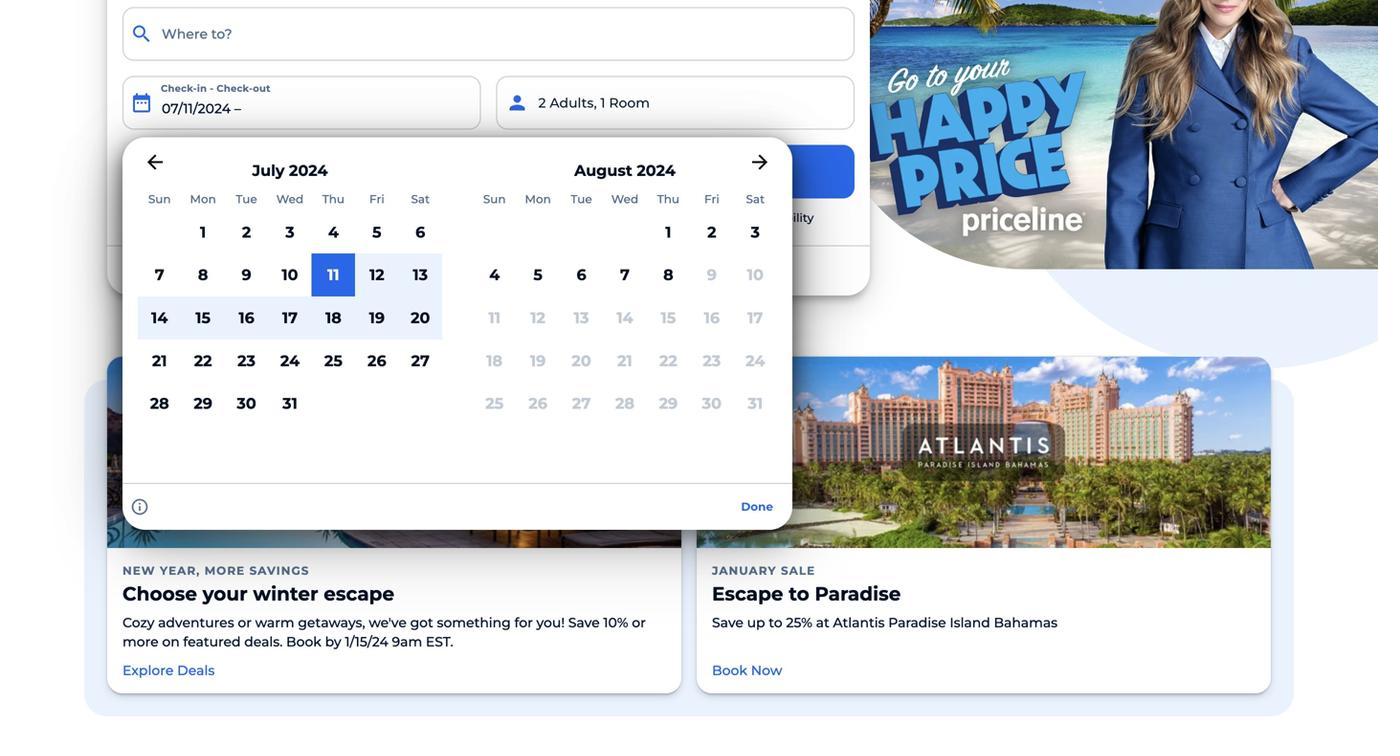 Task type: locate. For each thing, give the bounding box(es) containing it.
1 3 from the left
[[285, 223, 295, 242]]

26 button for august 2024
[[516, 382, 560, 425]]

17 for july 2024
[[282, 309, 298, 327]]

1 16 button from the left
[[225, 297, 268, 340]]

your inside new year, more savings choose your winter escape cozy adventures or warm getaways, we've got something for you! save 10% or more on featured deals. book by 1/15/24 9am est.
[[203, 582, 248, 606]]

sun
[[148, 192, 171, 206], [483, 192, 506, 206]]

wed for august
[[611, 192, 639, 206]]

something
[[437, 615, 511, 631]]

thu down add a car
[[322, 192, 345, 206]]

1 vertical spatial 20
[[572, 352, 591, 370]]

mon up and
[[525, 192, 551, 206]]

to left 25%
[[769, 615, 783, 631]]

0 horizontal spatial fri
[[369, 192, 384, 206]]

1 fri from the left
[[369, 192, 384, 206]]

13
[[413, 266, 428, 284], [574, 309, 589, 327]]

$625
[[628, 263, 660, 279]]

20 button
[[399, 297, 442, 340], [560, 340, 603, 382]]

0 horizontal spatial 3
[[285, 223, 295, 242]]

1 7 from the left
[[155, 266, 164, 284]]

cozy
[[123, 615, 154, 631]]

2 14 from the left
[[617, 309, 633, 327]]

up inside january sale escape to paradise save up to 25% at atlantis paradise island bahamas
[[747, 615, 765, 631]]

to
[[611, 263, 625, 279], [789, 582, 809, 606], [769, 615, 783, 631]]

wed
[[276, 192, 304, 206], [611, 192, 639, 206]]

29 button
[[181, 382, 225, 425], [647, 382, 690, 425]]

for
[[743, 211, 759, 225], [514, 615, 533, 631]]

1 horizontal spatial tue
[[571, 192, 592, 206]]

0 horizontal spatial 29
[[194, 394, 212, 413]]

2 29 from the left
[[659, 394, 678, 413]]

fri
[[369, 192, 384, 206], [704, 192, 719, 206]]

21
[[152, 352, 167, 370], [617, 352, 633, 370]]

0 horizontal spatial 6 button
[[399, 211, 442, 254]]

book left hotel
[[537, 211, 568, 225]]

1 horizontal spatial 6
[[577, 266, 586, 284]]

10 left all
[[282, 266, 298, 284]]

deals
[[177, 663, 215, 679]]

1 horizontal spatial 25
[[485, 394, 504, 413]]

19 for august 2024
[[530, 352, 546, 370]]

1 vertical spatial 6
[[577, 266, 586, 284]]

1 22 button from the left
[[181, 340, 225, 382]]

14
[[151, 309, 168, 327], [617, 309, 633, 327]]

2 16 button from the left
[[690, 297, 734, 340]]

0 horizontal spatial 30 button
[[225, 382, 268, 425]]

1 10 button from the left
[[268, 254, 312, 297]]

13 button
[[399, 254, 442, 297], [560, 297, 603, 340]]

or
[[238, 615, 252, 631], [632, 615, 646, 631]]

1 24 button from the left
[[268, 340, 312, 382]]

3 button down the 'july 2024'
[[268, 211, 312, 254]]

2 30 from the left
[[702, 394, 722, 413]]

mon down bundle + save
[[190, 192, 216, 206]]

2 wed from the left
[[611, 192, 639, 206]]

19 down of
[[369, 309, 385, 327]]

0 horizontal spatial thu
[[322, 192, 345, 206]]

0 horizontal spatial 27
[[411, 352, 430, 370]]

11 button down book all of your hotels at once and save up to $625 link at the left of the page
[[473, 297, 516, 340]]

2 10 from the left
[[747, 266, 764, 284]]

sun for august
[[483, 192, 506, 206]]

13 button down the save
[[560, 297, 603, 340]]

2 23 button from the left
[[690, 340, 734, 382]]

save right +
[[227, 163, 260, 180]]

13 for july 2024
[[413, 266, 428, 284]]

0 horizontal spatial 6
[[416, 223, 425, 242]]

25 for august 2024
[[485, 394, 504, 413]]

0 horizontal spatial 28 button
[[138, 382, 181, 425]]

1 horizontal spatial a
[[571, 211, 578, 225]]

5 left the save
[[533, 266, 543, 284]]

1 button right with at the top left of page
[[647, 211, 690, 254]]

30
[[237, 394, 256, 413], [702, 394, 722, 413]]

20 for august 2024
[[572, 352, 591, 370]]

2024
[[289, 161, 328, 180], [637, 161, 676, 180]]

4
[[328, 223, 339, 242], [489, 266, 500, 284]]

1 22 from the left
[[194, 352, 212, 370]]

0 horizontal spatial sun
[[148, 192, 171, 206]]

4 left and
[[489, 266, 500, 284]]

20 button for august 2024
[[560, 340, 603, 382]]

6
[[416, 223, 425, 242], [577, 266, 586, 284]]

fri up of
[[369, 192, 384, 206]]

1 sun from the left
[[148, 192, 171, 206]]

wed down the 'july 2024'
[[276, 192, 304, 206]]

19 button down and
[[516, 340, 560, 382]]

20 down the hotels at the left top
[[411, 309, 430, 327]]

25 button
[[312, 340, 355, 382], [473, 382, 516, 425]]

4 down add a car
[[328, 223, 339, 242]]

5 up of
[[372, 223, 382, 242]]

your right of
[[392, 263, 423, 279]]

1 8 button from the left
[[181, 254, 225, 297]]

2 9 from the left
[[707, 266, 717, 284]]

1 horizontal spatial mon
[[525, 192, 551, 206]]

22 for july 2024
[[194, 352, 212, 370]]

2 thu from the left
[[657, 192, 680, 206]]

22 for august 2024
[[659, 352, 678, 370]]

traveler selection text field
[[496, 76, 855, 130]]

at
[[471, 263, 485, 279], [816, 615, 830, 631]]

2 16 from the left
[[704, 309, 720, 327]]

book left all
[[317, 263, 353, 279]]

1 2 button from the left
[[225, 211, 268, 254]]

2 8 from the left
[[663, 266, 674, 284]]

10 button down flexibility
[[734, 254, 777, 297]]

0 vertical spatial 26
[[368, 352, 386, 370]]

7 button
[[138, 254, 181, 297], [603, 254, 647, 297]]

2 3 button from the left
[[734, 211, 777, 254]]

20 down the save
[[572, 352, 591, 370]]

up
[[589, 263, 607, 279], [747, 615, 765, 631]]

10 button left all
[[268, 254, 312, 297]]

16 button
[[225, 297, 268, 340], [690, 297, 734, 340]]

17 button for july 2024
[[268, 297, 312, 340]]

2 21 button from the left
[[603, 340, 647, 382]]

0 horizontal spatial 30
[[237, 394, 256, 413]]

13 button right of
[[399, 254, 442, 297]]

0 horizontal spatial 4 button
[[312, 211, 355, 254]]

1 or from the left
[[238, 615, 252, 631]]

1 7 button from the left
[[138, 254, 181, 297]]

1 vertical spatial up
[[747, 615, 765, 631]]

1 15 from the left
[[195, 309, 211, 327]]

20 button down the save
[[560, 340, 603, 382]]

1 14 from the left
[[151, 309, 168, 327]]

0 horizontal spatial 18 button
[[312, 297, 355, 340]]

6 up book all of your hotels at once and save up to $625
[[416, 223, 425, 242]]

0 vertical spatial 13
[[413, 266, 428, 284]]

0 horizontal spatial for
[[514, 615, 533, 631]]

1 31 button from the left
[[268, 382, 312, 425]]

29
[[194, 394, 212, 413], [659, 394, 678, 413]]

20 button for july 2024
[[399, 297, 442, 340]]

2 30 button from the left
[[690, 382, 734, 425]]

1 21 button from the left
[[138, 340, 181, 382]]

4 button
[[312, 211, 355, 254], [473, 254, 516, 297]]

1 down bundle + save
[[200, 223, 206, 242]]

6 button for july 2024
[[399, 211, 442, 254]]

1 horizontal spatial 14 button
[[603, 297, 647, 340]]

0 vertical spatial 20
[[411, 309, 430, 327]]

tue down july
[[236, 192, 257, 206]]

a left car on the left
[[325, 165, 333, 179]]

9 button for august 2024
[[690, 254, 734, 297]]

16 for july 2024
[[239, 309, 254, 327]]

5 button for august 2024
[[516, 254, 560, 297]]

19
[[369, 309, 385, 327], [530, 352, 546, 370]]

sun for july
[[148, 192, 171, 206]]

31
[[282, 394, 298, 413], [748, 394, 763, 413]]

fri for august 2024
[[704, 192, 719, 206]]

2 10 button from the left
[[734, 254, 777, 297]]

1 horizontal spatial wed
[[611, 192, 639, 206]]

at inside january sale escape to paradise save up to 25% at atlantis paradise island bahamas
[[816, 615, 830, 631]]

1 horizontal spatial sun
[[483, 192, 506, 206]]

12 for august 2024
[[531, 309, 546, 327]]

1 thu from the left
[[322, 192, 345, 206]]

0 horizontal spatial save
[[227, 163, 260, 180]]

1 21 from the left
[[152, 352, 167, 370]]

0 horizontal spatial 19 button
[[355, 297, 399, 340]]

wed up with at the top left of page
[[611, 192, 639, 206]]

0 horizontal spatial 9
[[242, 266, 251, 284]]

28 button for august
[[603, 382, 647, 425]]

2 28 from the left
[[615, 394, 635, 413]]

2 14 button from the left
[[603, 297, 647, 340]]

2 2024 from the left
[[637, 161, 676, 180]]

0 horizontal spatial 20 button
[[399, 297, 442, 340]]

0 horizontal spatial 31
[[282, 394, 298, 413]]

up right the save
[[589, 263, 607, 279]]

2 2 button from the left
[[690, 211, 734, 254]]

22 button for august 2024
[[647, 340, 690, 382]]

2 1 from the left
[[665, 223, 671, 242]]

1 horizontal spatial 5
[[533, 266, 543, 284]]

1 tue from the left
[[236, 192, 257, 206]]

12 down and
[[531, 309, 546, 327]]

18
[[325, 309, 342, 327], [487, 352, 503, 370]]

thu
[[322, 192, 345, 206], [657, 192, 680, 206]]

2 button down july
[[225, 211, 268, 254]]

2 down bundle + save
[[242, 223, 251, 242]]

2 31 from the left
[[748, 394, 763, 413]]

23 button
[[225, 340, 268, 382], [690, 340, 734, 382]]

1 horizontal spatial 26 button
[[516, 382, 560, 425]]

book now link
[[712, 663, 1256, 679]]

3 for august 2024
[[751, 223, 760, 242]]

1 23 button from the left
[[225, 340, 268, 382]]

19 down and
[[530, 352, 546, 370]]

paradise up atlantis
[[815, 582, 901, 606]]

1 vertical spatial 25
[[485, 394, 504, 413]]

24 button for july 2024
[[268, 340, 312, 382]]

1 horizontal spatial 31
[[748, 394, 763, 413]]

22 button for july 2024
[[181, 340, 225, 382]]

tue up hotel
[[571, 192, 592, 206]]

a
[[325, 165, 333, 179], [571, 211, 578, 225]]

22
[[194, 352, 212, 370], [659, 352, 678, 370]]

1 horizontal spatial 17 button
[[734, 297, 777, 340]]

1 horizontal spatial 15 button
[[647, 297, 690, 340]]

0 horizontal spatial 7 button
[[138, 254, 181, 297]]

1 vertical spatial 18
[[487, 352, 503, 370]]

your
[[392, 263, 423, 279], [203, 582, 248, 606]]

2 fri from the left
[[704, 192, 719, 206]]

5 for august 2024
[[533, 266, 543, 284]]

0 horizontal spatial 20
[[411, 309, 430, 327]]

0 vertical spatial 5
[[372, 223, 382, 242]]

2 28 button from the left
[[603, 382, 647, 425]]

2 button for august 2024
[[690, 211, 734, 254]]

30 for july 2024
[[237, 394, 256, 413]]

0 vertical spatial 11
[[327, 266, 339, 284]]

27 button for july 2024
[[399, 340, 442, 382]]

1 9 from the left
[[242, 266, 251, 284]]

19 button for august 2024
[[516, 340, 560, 382]]

1 horizontal spatial 9 button
[[690, 254, 734, 297]]

0 vertical spatial 6
[[416, 223, 425, 242]]

your down "more"
[[203, 582, 248, 606]]

8
[[198, 266, 208, 284], [663, 266, 674, 284]]

1 horizontal spatial 2
[[707, 223, 716, 242]]

23 for august 2024
[[703, 352, 721, 370]]

2024 for august 2024
[[637, 161, 676, 180]]

0 horizontal spatial 27 button
[[399, 340, 442, 382]]

2 tue from the left
[[571, 192, 592, 206]]

24 button
[[268, 340, 312, 382], [734, 340, 777, 382]]

15 for july 2024
[[195, 309, 211, 327]]

2 7 from the left
[[620, 266, 630, 284]]

got
[[410, 615, 433, 631]]

1 15 button from the left
[[181, 297, 225, 340]]

9am
[[392, 634, 422, 650]]

0 horizontal spatial 28
[[150, 394, 169, 413]]

1 right with at the top left of page
[[665, 223, 671, 242]]

1 8 from the left
[[198, 266, 208, 284]]

sat up the hotels at the left top
[[411, 192, 430, 206]]

0 horizontal spatial 17
[[282, 309, 298, 327]]

0 horizontal spatial 11 button
[[312, 254, 355, 297]]

save down escape
[[712, 615, 744, 631]]

23 for july 2024
[[237, 352, 256, 370]]

2 2 from the left
[[707, 223, 716, 242]]

28
[[150, 394, 169, 413], [615, 394, 635, 413]]

15 button
[[181, 297, 225, 340], [647, 297, 690, 340]]

1 horizontal spatial 29 button
[[647, 382, 690, 425]]

2 button right free
[[690, 211, 734, 254]]

2 button
[[225, 211, 268, 254], [690, 211, 734, 254]]

0 horizontal spatial up
[[589, 263, 607, 279]]

1 horizontal spatial or
[[632, 615, 646, 631]]

2 21 from the left
[[617, 352, 633, 370]]

2 8 button from the left
[[647, 254, 690, 297]]

1 2024 from the left
[[289, 161, 328, 180]]

book
[[537, 211, 568, 225], [317, 263, 353, 279], [286, 634, 321, 650], [712, 663, 748, 679]]

2 22 button from the left
[[647, 340, 690, 382]]

None field
[[123, 7, 855, 61]]

19 button down of
[[355, 297, 399, 340]]

5 button for july 2024
[[355, 211, 399, 254]]

1 16 from the left
[[239, 309, 254, 327]]

16 button for august 2024
[[690, 297, 734, 340]]

1 vertical spatial 13
[[574, 309, 589, 327]]

1 wed from the left
[[276, 192, 304, 206]]

1 button down bundle + save
[[181, 211, 225, 254]]

1 horizontal spatial 24 button
[[734, 340, 777, 382]]

30 button for july 2024
[[225, 382, 268, 425]]

or right 10%
[[632, 615, 646, 631]]

0 horizontal spatial or
[[238, 615, 252, 631]]

0 horizontal spatial 1 button
[[181, 211, 225, 254]]

4 button left and
[[473, 254, 516, 297]]

1 horizontal spatial 2024
[[637, 161, 676, 180]]

sat for july 2024
[[411, 192, 430, 206]]

14 for july
[[151, 309, 168, 327]]

27 for july 2024
[[411, 352, 430, 370]]

at left once
[[471, 263, 485, 279]]

1 24 from the left
[[280, 352, 300, 370]]

0 vertical spatial 25
[[324, 352, 343, 370]]

1 horizontal spatial 4 button
[[473, 254, 516, 297]]

2 right free
[[707, 223, 716, 242]]

12 button
[[355, 254, 399, 297], [516, 297, 560, 340]]

for left flexibility
[[743, 211, 759, 225]]

Check-in - Check-out field
[[123, 76, 481, 130]]

escape
[[712, 582, 783, 606]]

1 horizontal spatial 17
[[748, 309, 763, 327]]

31 button
[[268, 382, 312, 425], [734, 382, 777, 425]]

1 14 button from the left
[[138, 297, 181, 340]]

1 17 button from the left
[[268, 297, 312, 340]]

1 30 from the left
[[237, 394, 256, 413]]

26
[[368, 352, 386, 370], [529, 394, 547, 413]]

1 23 from the left
[[237, 352, 256, 370]]

11 button
[[312, 254, 355, 297], [473, 297, 516, 340]]

2 31 button from the left
[[734, 382, 777, 425]]

2 22 from the left
[[659, 352, 678, 370]]

fri up cancellation at the top of page
[[704, 192, 719, 206]]

12 button left the hotels at the left top
[[355, 254, 399, 297]]

21 button
[[138, 340, 181, 382], [603, 340, 647, 382]]

2 7 button from the left
[[603, 254, 647, 297]]

sat down show august 2024 image
[[746, 192, 765, 206]]

6 right and
[[577, 266, 586, 284]]

18 button
[[312, 297, 355, 340], [473, 340, 516, 382]]

getaways,
[[298, 615, 365, 631]]

1 17 from the left
[[282, 309, 298, 327]]

2 23 from the left
[[703, 352, 721, 370]]

1 horizontal spatial 22
[[659, 352, 678, 370]]

at right 25%
[[816, 615, 830, 631]]

4 button for july 2024
[[312, 211, 355, 254]]

0 vertical spatial 4
[[328, 223, 339, 242]]

up down escape
[[747, 615, 765, 631]]

3 down the 'july 2024'
[[285, 223, 295, 242]]

2 sun from the left
[[483, 192, 506, 206]]

6 button right and
[[560, 254, 603, 297]]

0 horizontal spatial 25 button
[[312, 340, 355, 382]]

book left now
[[712, 663, 748, 679]]

3 button
[[268, 211, 312, 254], [734, 211, 777, 254]]

29 button for august 2024
[[647, 382, 690, 425]]

1
[[200, 223, 206, 242], [665, 223, 671, 242]]

22 button
[[181, 340, 225, 382], [647, 340, 690, 382]]

1 30 button from the left
[[225, 382, 268, 425]]

0 horizontal spatial 26 button
[[355, 340, 399, 382]]

1 vertical spatial 19
[[530, 352, 546, 370]]

2 29 button from the left
[[647, 382, 690, 425]]

14 button
[[138, 297, 181, 340], [603, 297, 647, 340]]

3 left flexibility
[[751, 223, 760, 242]]

2 24 from the left
[[746, 352, 765, 370]]

0 horizontal spatial 13
[[413, 266, 428, 284]]

3 button down show august 2024 image
[[734, 211, 777, 254]]

20 button down the hotels at the left top
[[399, 297, 442, 340]]

book left by
[[286, 634, 321, 650]]

2 15 button from the left
[[647, 297, 690, 340]]

1 2 from the left
[[242, 223, 251, 242]]

1 horizontal spatial 22 button
[[647, 340, 690, 382]]

wed for july
[[276, 192, 304, 206]]

0 horizontal spatial 5
[[372, 223, 382, 242]]

0 vertical spatial your
[[392, 263, 423, 279]]

1 vertical spatial a
[[571, 211, 578, 225]]

to down 'sale'
[[789, 582, 809, 606]]

11 button for july 2024
[[312, 254, 355, 297]]

0 horizontal spatial 23 button
[[225, 340, 268, 382]]

2 sat from the left
[[746, 192, 765, 206]]

1 horizontal spatial 7
[[620, 266, 630, 284]]

1 29 from the left
[[194, 394, 212, 413]]

11 left all
[[327, 266, 339, 284]]

1 horizontal spatial 21
[[617, 352, 633, 370]]

13 right of
[[413, 266, 428, 284]]

23 button for july 2024
[[225, 340, 268, 382]]

1 horizontal spatial fri
[[704, 192, 719, 206]]

6 button
[[399, 211, 442, 254], [560, 254, 603, 297]]

9
[[242, 266, 251, 284], [707, 266, 717, 284]]

28 for july
[[150, 394, 169, 413]]

21 button for august
[[603, 340, 647, 382]]

tue
[[236, 192, 257, 206], [571, 192, 592, 206]]

a for car
[[325, 165, 333, 179]]

1 horizontal spatial save
[[568, 615, 600, 631]]

1 vertical spatial for
[[514, 615, 533, 631]]

1 horizontal spatial 1
[[665, 223, 671, 242]]

0 horizontal spatial 24
[[280, 352, 300, 370]]

sun down "show may 2024" icon
[[148, 192, 171, 206]]

1 horizontal spatial 23
[[703, 352, 721, 370]]

1 28 button from the left
[[138, 382, 181, 425]]

sun up book all of your hotels at once and save up to $625
[[483, 192, 506, 206]]

0 vertical spatial 18
[[325, 309, 342, 327]]

0 horizontal spatial 23
[[237, 352, 256, 370]]

0 horizontal spatial 21 button
[[138, 340, 181, 382]]

1 1 button from the left
[[181, 211, 225, 254]]

to left '$625'
[[611, 263, 625, 279]]

31 for july 2024
[[282, 394, 298, 413]]

0 horizontal spatial 11
[[327, 266, 339, 284]]

2 24 button from the left
[[734, 340, 777, 382]]

1 vertical spatial 4
[[489, 266, 500, 284]]

1 vertical spatial at
[[816, 615, 830, 631]]

1 horizontal spatial 19 button
[[516, 340, 560, 382]]

0 horizontal spatial 9 button
[[225, 254, 268, 297]]

20
[[411, 309, 430, 327], [572, 352, 591, 370]]

12 button for july 2024
[[355, 254, 399, 297]]

of
[[375, 263, 389, 279]]

paradise left the island
[[888, 615, 946, 631]]

1 horizontal spatial 1 button
[[647, 211, 690, 254]]

thu for july 2024
[[322, 192, 345, 206]]

for left you!
[[514, 615, 533, 631]]

1 for july 2024
[[200, 223, 206, 242]]

10 button
[[268, 254, 312, 297], [734, 254, 777, 297]]

12 button for august 2024
[[516, 297, 560, 340]]

1 28 from the left
[[150, 394, 169, 413]]

2 mon from the left
[[525, 192, 551, 206]]

12 left the hotels at the left top
[[369, 266, 384, 284]]

show august 2024 image
[[749, 151, 771, 174]]

17
[[282, 309, 298, 327], [748, 309, 763, 327]]

27 for august 2024
[[572, 394, 591, 413]]

11 button left all
[[312, 254, 355, 297]]

13 button for august 2024
[[560, 297, 603, 340]]

thu for august 2024
[[657, 192, 680, 206]]

20 for july 2024
[[411, 309, 430, 327]]

6 button up the hotels at the left top
[[399, 211, 442, 254]]

25 for july 2024
[[324, 352, 343, 370]]

1 horizontal spatial 2 button
[[690, 211, 734, 254]]

13 down the save
[[574, 309, 589, 327]]

1 horizontal spatial 27 button
[[560, 382, 603, 425]]

1 31 from the left
[[282, 394, 298, 413]]

31 button for august 2024
[[734, 382, 777, 425]]

12 button down and
[[516, 297, 560, 340]]

0 horizontal spatial 5 button
[[355, 211, 399, 254]]

at inside book all of your hotels at once and save up to $625 link
[[471, 263, 485, 279]]

4 button down add a car
[[312, 211, 355, 254]]

1 button for july 2024
[[181, 211, 225, 254]]

2 9 button from the left
[[690, 254, 734, 297]]

2 17 from the left
[[748, 309, 763, 327]]

2024 for july 2024
[[289, 161, 328, 180]]

2 3 from the left
[[751, 223, 760, 242]]

mon for august
[[525, 192, 551, 206]]

1 sat from the left
[[411, 192, 430, 206]]

book for book a hotel with free cancellation for flexibility
[[537, 211, 568, 225]]

1 horizontal spatial up
[[747, 615, 765, 631]]

1 9 button from the left
[[225, 254, 268, 297]]

thu up book a hotel with free cancellation for flexibility
[[657, 192, 680, 206]]

10 down flexibility
[[747, 266, 764, 284]]

27 button
[[399, 340, 442, 382], [560, 382, 603, 425]]

1 button
[[181, 211, 225, 254], [647, 211, 690, 254]]

0 horizontal spatial 12 button
[[355, 254, 399, 297]]

0 horizontal spatial 22
[[194, 352, 212, 370]]

8 button for august 2024
[[647, 254, 690, 297]]

0 vertical spatial 27
[[411, 352, 430, 370]]

0 horizontal spatial 21
[[152, 352, 167, 370]]

hotels
[[426, 263, 468, 279]]

23 button for august 2024
[[690, 340, 734, 382]]

now
[[751, 663, 782, 679]]

7 for july
[[155, 266, 164, 284]]

1 mon from the left
[[190, 192, 216, 206]]

1 29 button from the left
[[181, 382, 225, 425]]

1 horizontal spatial 12
[[531, 309, 546, 327]]

29 button for july 2024
[[181, 382, 225, 425]]

save left 10%
[[568, 615, 600, 631]]

or up deals.
[[238, 615, 252, 631]]

1 10 from the left
[[282, 266, 298, 284]]

2 17 button from the left
[[734, 297, 777, 340]]

a left hotel
[[571, 211, 578, 225]]

2 15 from the left
[[661, 309, 676, 327]]

1 3 button from the left
[[268, 211, 312, 254]]

5 button
[[355, 211, 399, 254], [516, 254, 560, 297]]

2 1 button from the left
[[647, 211, 690, 254]]

1 1 from the left
[[200, 223, 206, 242]]

11 down book all of your hotels at once and save up to $625 link at the left of the page
[[489, 309, 501, 327]]



Task type: describe. For each thing, give the bounding box(es) containing it.
car
[[336, 165, 355, 179]]

7 button for august
[[603, 254, 647, 297]]

your
[[654, 162, 690, 181]]

26 for august 2024
[[529, 394, 547, 413]]

8 button for july 2024
[[181, 254, 225, 297]]

book for book now
[[712, 663, 748, 679]]

hotel
[[581, 211, 611, 225]]

26 button for july 2024
[[355, 340, 399, 382]]

24 for july 2024
[[280, 352, 300, 370]]

15 button for july 2024
[[181, 297, 225, 340]]

21 for august
[[617, 352, 633, 370]]

3 button for august 2024
[[734, 211, 777, 254]]

0 vertical spatial up
[[589, 263, 607, 279]]

july 2024
[[252, 161, 328, 180]]

29 for august 2024
[[659, 394, 678, 413]]

18 for july 2024
[[325, 309, 342, 327]]

save inside january sale escape to paradise save up to 25% at atlantis paradise island bahamas
[[712, 615, 744, 631]]

11 button for august 2024
[[473, 297, 516, 340]]

est.
[[426, 634, 453, 650]]

18 button for august 2024
[[473, 340, 516, 382]]

more
[[123, 634, 159, 650]]

7 button for july
[[138, 254, 181, 297]]

add
[[298, 165, 322, 179]]

10 for july 2024
[[282, 266, 298, 284]]

14 button for july
[[138, 297, 181, 340]]

book a hotel with free cancellation for flexibility
[[537, 211, 814, 225]]

2 button for july 2024
[[225, 211, 268, 254]]

1 button for august 2024
[[647, 211, 690, 254]]

4 button for august 2024
[[473, 254, 516, 297]]

new year, more savings choose your winter escape cozy adventures or warm getaways, we've got something for you! save 10% or more on featured deals. book by 1/15/24 9am est.
[[123, 564, 646, 650]]

2 for july 2024
[[242, 223, 251, 242]]

hotel
[[694, 162, 738, 181]]

once
[[488, 263, 522, 279]]

31 button for july 2024
[[268, 382, 312, 425]]

featured
[[183, 634, 241, 650]]

find
[[614, 162, 649, 181]]

11 for july 2024
[[327, 266, 339, 284]]

book inside new year, more savings choose your winter escape cozy adventures or warm getaways, we've got something for you! save 10% or more on featured deals. book by 1/15/24 9am est.
[[286, 634, 321, 650]]

9 button for july 2024
[[225, 254, 268, 297]]

on
[[162, 634, 180, 650]]

august 2024
[[574, 161, 676, 180]]

add a car
[[294, 165, 355, 179]]

2 or from the left
[[632, 615, 646, 631]]

18 button for july 2024
[[312, 297, 355, 340]]

bundle
[[161, 163, 211, 180]]

29 for july 2024
[[194, 394, 212, 413]]

bundle + save
[[161, 163, 260, 180]]

find your hotel
[[614, 162, 738, 181]]

book all of your hotels at once and save up to $625
[[317, 263, 660, 279]]

4 for july 2024
[[328, 223, 339, 242]]

cancellation
[[669, 211, 740, 225]]

august
[[574, 161, 633, 180]]

1/15/24
[[345, 634, 388, 650]]

19 button for july 2024
[[355, 297, 399, 340]]

10 button for july 2024
[[268, 254, 312, 297]]

0 vertical spatial paradise
[[815, 582, 901, 606]]

january
[[712, 564, 777, 578]]

12 for july 2024
[[369, 266, 384, 284]]

sale
[[781, 564, 816, 578]]

done button
[[730, 492, 785, 523]]

0 vertical spatial to
[[611, 263, 625, 279]]

3 for july 2024
[[285, 223, 295, 242]]

warm
[[255, 615, 294, 631]]

and
[[525, 263, 552, 279]]

28 for august
[[615, 394, 635, 413]]

1 horizontal spatial to
[[769, 615, 783, 631]]

14 button for august
[[603, 297, 647, 340]]

by
[[325, 634, 341, 650]]

more
[[205, 564, 245, 578]]

9 for july 2024
[[242, 266, 251, 284]]

all
[[356, 263, 372, 279]]

show may 2024 image
[[144, 151, 167, 174]]

a for hotel
[[571, 211, 578, 225]]

escape
[[324, 582, 394, 606]]

10 button for august 2024
[[734, 254, 777, 297]]

21 for july
[[152, 352, 167, 370]]

1 horizontal spatial your
[[392, 263, 423, 279]]

save
[[555, 263, 585, 279]]

5 for july 2024
[[372, 223, 382, 242]]

25 button for july 2024
[[312, 340, 355, 382]]

free
[[643, 211, 665, 225]]

explore deals
[[123, 663, 215, 679]]

+
[[215, 163, 223, 180]]

8 for august 2024
[[663, 266, 674, 284]]

9 for august 2024
[[707, 266, 717, 284]]

19 for july 2024
[[369, 309, 385, 327]]

26 for july 2024
[[368, 352, 386, 370]]

deals.
[[244, 634, 283, 650]]

savings
[[249, 564, 310, 578]]

6 button for august 2024
[[560, 254, 603, 297]]

28 button for july
[[138, 382, 181, 425]]

done
[[741, 500, 773, 514]]

with
[[614, 211, 640, 225]]

25 button for august 2024
[[473, 382, 516, 425]]

1 for august 2024
[[665, 223, 671, 242]]

bahamas
[[994, 615, 1058, 631]]

save inside new year, more savings choose your winter escape cozy adventures or warm getaways, we've got something for you! save 10% or more on featured deals. book by 1/15/24 9am est.
[[568, 615, 600, 631]]

6 for august 2024
[[577, 266, 586, 284]]

30 button for august 2024
[[690, 382, 734, 425]]

for inside new year, more savings choose your winter escape cozy adventures or warm getaways, we've got something for you! save 10% or more on featured deals. book by 1/15/24 9am est.
[[514, 615, 533, 631]]

island
[[950, 615, 990, 631]]

17 button for august 2024
[[734, 297, 777, 340]]

july
[[252, 161, 285, 180]]

25%
[[786, 615, 813, 631]]

choose
[[123, 582, 197, 606]]

15 for august 2024
[[661, 309, 676, 327]]

january sale escape to paradise save up to 25% at atlantis paradise island bahamas
[[712, 564, 1058, 631]]

explore
[[123, 663, 174, 679]]

book all of your hotels at once and save up to $625 link
[[317, 262, 660, 280]]

atlantis
[[833, 615, 885, 631]]

15 button for august 2024
[[647, 297, 690, 340]]

sat for august 2024
[[746, 192, 765, 206]]

book for book all of your hotels at once and save up to $625
[[317, 263, 353, 279]]

1 horizontal spatial for
[[743, 211, 759, 225]]

we've
[[369, 615, 407, 631]]

6 for july 2024
[[416, 223, 425, 242]]

fri for july 2024
[[369, 192, 384, 206]]

1 vertical spatial to
[[789, 582, 809, 606]]

flexibility
[[762, 211, 814, 225]]

explore deals link
[[123, 663, 666, 679]]

16 button for july 2024
[[225, 297, 268, 340]]

adventures
[[158, 615, 234, 631]]

year,
[[160, 564, 200, 578]]

10%
[[603, 615, 628, 631]]

27 button for august 2024
[[560, 382, 603, 425]]

3 button for july 2024
[[268, 211, 312, 254]]

new
[[123, 564, 156, 578]]

book now
[[712, 663, 782, 679]]

Where to? field
[[123, 7, 855, 61]]

17 for august 2024
[[748, 309, 763, 327]]

7 for august
[[620, 266, 630, 284]]

14 for august
[[617, 309, 633, 327]]

10 for august 2024
[[747, 266, 764, 284]]

16 for august 2024
[[704, 309, 720, 327]]

8 for july 2024
[[198, 266, 208, 284]]

21 button for july
[[138, 340, 181, 382]]

find your hotel button
[[496, 145, 855, 199]]

winter
[[253, 582, 318, 606]]

11 for august 2024
[[489, 309, 501, 327]]

you!
[[536, 615, 565, 631]]

1 vertical spatial paradise
[[888, 615, 946, 631]]



Task type: vqa. For each thing, say whether or not it's contained in the screenshot.
28 related to July
yes



